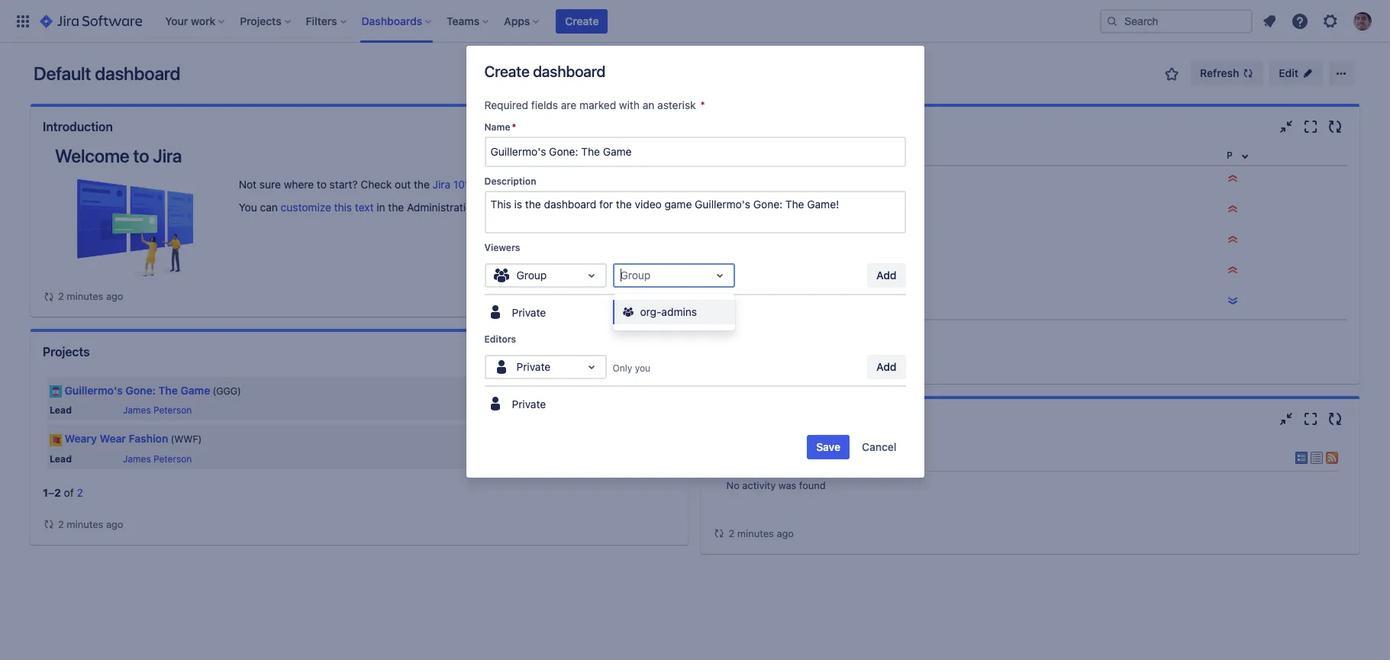 Task type: locate. For each thing, give the bounding box(es) containing it.
minutes up projects
[[67, 290, 103, 302]]

an arrow curved in a circular way on the button that refreshes the dashboard image down 1 – 2 of 2
[[43, 518, 55, 531]]

1 horizontal spatial dashboard
[[533, 63, 606, 80]]

1 vertical spatial of
[[64, 486, 74, 499]]

james
[[123, 405, 151, 416], [123, 453, 151, 465]]

1 wwf- from the top
[[737, 204, 769, 217]]

*
[[701, 98, 705, 111], [512, 121, 516, 133]]

sure
[[260, 178, 281, 191]]

–
[[724, 325, 730, 338], [48, 486, 54, 499]]

– for 5
[[724, 325, 730, 338]]

2 minutes ago up projects
[[58, 290, 123, 302]]

add for group
[[877, 269, 897, 282]]

2 minutes ago right an arrow curved in a circular way on the button that refreshes the dashboard image
[[729, 528, 794, 540]]

highest image up lowest icon on the right top of page
[[1227, 264, 1239, 276]]

create dashboard
[[484, 63, 606, 80]]

1 an arrow curved in a circular way on the button that refreshes the dashboard image from the top
[[43, 291, 55, 303]]

wwf-5
[[737, 265, 775, 278]]

ago inside projects region
[[106, 518, 123, 530]]

2 minutes ago down 2 link
[[58, 518, 123, 530]]

of inside projects region
[[64, 486, 74, 499]]

1 vertical spatial 1
[[719, 325, 724, 338]]

james peterson link down guillermo's gone: the game (ggg)
[[123, 405, 192, 416]]

an arrow curved in a circular way on the button that refreshes the dashboard image up projects
[[43, 291, 55, 303]]

2 james peterson from the top
[[123, 453, 192, 465]]

highest image
[[1227, 173, 1239, 185], [1227, 234, 1239, 246], [1227, 264, 1239, 276]]

0 vertical spatial –
[[724, 325, 730, 338]]

in
[[377, 201, 385, 214]]

2 up projects
[[58, 290, 64, 302]]

search image
[[1106, 15, 1119, 27]]

2 vertical spatial private
[[512, 398, 546, 411]]

required
[[484, 98, 528, 111]]

1 vertical spatial –
[[48, 486, 54, 499]]

primary element
[[9, 0, 1100, 42]]

an arrow curved in a circular way on the button that refreshes the dashboard image for introduction
[[43, 291, 55, 303]]

save
[[816, 441, 841, 454]]

1 horizontal spatial group
[[620, 269, 651, 282]]

0 vertical spatial james peterson
[[123, 405, 192, 416]]

minutes inside "activity streams" region
[[737, 528, 774, 540]]

2 down weary
[[77, 486, 83, 499]]

projects
[[43, 345, 90, 359]]

private
[[512, 307, 546, 320], [517, 360, 551, 373], [512, 398, 546, 411]]

2 wwf- from the top
[[737, 234, 769, 247]]

2 lead from the top
[[50, 453, 72, 465]]

0 horizontal spatial 1
[[43, 486, 48, 499]]

0 vertical spatial *
[[701, 98, 705, 111]]

james peterson
[[123, 405, 192, 416], [123, 453, 192, 465]]

lead
[[50, 405, 72, 416], [50, 453, 72, 465]]

0 vertical spatial add
[[877, 269, 897, 282]]

add button
[[867, 263, 906, 288], [867, 355, 906, 379]]

private down editors
[[512, 398, 546, 411]]

0 horizontal spatial create
[[484, 63, 530, 80]]

2 add button from the top
[[867, 355, 906, 379]]

0 vertical spatial private
[[512, 307, 546, 320]]

product listing design silos link
[[781, 204, 919, 217]]

1 vertical spatial jira
[[433, 178, 451, 191]]

refresh projects image
[[656, 343, 674, 361]]

0 vertical spatial add button
[[867, 263, 906, 288]]

1 vertical spatial private
[[517, 360, 551, 373]]

1 vertical spatial wwf-
[[737, 234, 769, 247]]

james down guillermo's gone: the game link
[[123, 405, 151, 416]]

jira
[[153, 145, 182, 166], [433, 178, 451, 191]]

minutes for projects
[[67, 518, 103, 530]]

dashboard up are
[[533, 63, 606, 80]]

0 vertical spatial create
[[565, 14, 599, 27]]

0 horizontal spatial the
[[388, 201, 404, 214]]

refresh image
[[1243, 67, 1255, 79]]

0 vertical spatial 5
[[769, 265, 775, 278]]

0 vertical spatial highest image
[[1227, 173, 1239, 185]]

2 an arrow curved in a circular way on the button that refreshes the dashboard image from the top
[[43, 518, 55, 531]]

minutes inside introduction region
[[67, 290, 103, 302]]

wwf- for 3
[[737, 234, 769, 247]]

2 vertical spatial 1
[[43, 486, 48, 499]]

0 vertical spatial peterson
[[153, 405, 192, 416]]

ggg-1 link
[[737, 295, 771, 308]]

– inside assigned to me region
[[724, 325, 730, 338]]

2 vertical spatial wwf-
[[737, 265, 769, 278]]

refresh assigned to me image
[[1326, 118, 1345, 136]]

edit icon image
[[1302, 67, 1314, 79]]

create up create dashboard
[[565, 14, 599, 27]]

1 james from the top
[[123, 405, 151, 416]]

1 down epic image
[[719, 325, 724, 338]]

2 horizontal spatial 1
[[766, 295, 771, 308]]

of inside assigned to me region
[[740, 325, 750, 338]]

0 vertical spatial lead
[[50, 405, 72, 416]]

an arrow curved in a circular way on the button that refreshes the dashboard image inside introduction region
[[43, 291, 55, 303]]

2 peterson from the top
[[153, 453, 192, 465]]

0 vertical spatial james
[[123, 405, 151, 416]]

1 vertical spatial create
[[484, 63, 530, 80]]

None field
[[486, 138, 904, 166]]

0 horizontal spatial group
[[517, 269, 547, 282]]

james for wear
[[123, 453, 151, 465]]

admins
[[662, 305, 697, 318]]

james peterson for fashion
[[123, 453, 192, 465]]

create up "required"
[[484, 63, 530, 80]]

(wwf)
[[171, 434, 202, 445]]

atlassian training course link
[[524, 178, 645, 191]]

1 horizontal spatial –
[[724, 325, 730, 338]]

guillermo's gone: the game (ggg)
[[65, 384, 241, 397]]

peterson down (wwf)
[[153, 453, 192, 465]]

to left the start?
[[317, 178, 327, 191]]

wwf- right task icon
[[737, 204, 769, 217]]

company
[[763, 447, 840, 468]]

create
[[565, 14, 599, 27], [484, 63, 530, 80]]

1 horizontal spatial the
[[414, 178, 430, 191]]

2 left product
[[769, 204, 775, 217]]

peterson
[[153, 405, 192, 416], [153, 453, 192, 465]]

1 peterson from the top
[[153, 405, 192, 416]]

1 left 2 link
[[43, 486, 48, 499]]

wwf- down wwf-2 link
[[737, 234, 769, 247]]

lead up weary
[[50, 405, 72, 416]]

dashboard right default
[[95, 63, 180, 84]]

1 vertical spatial add
[[877, 360, 897, 373]]

ago
[[106, 290, 123, 302], [106, 518, 123, 530], [777, 528, 794, 540]]

guillermo's
[[65, 384, 123, 397]]

cancel button
[[853, 435, 906, 460]]

of left 2 link
[[64, 486, 74, 499]]

check
[[361, 178, 392, 191]]

0 horizontal spatial *
[[512, 121, 516, 133]]

jira right welcome
[[153, 145, 182, 166]]

create inside create button
[[565, 14, 599, 27]]

0 horizontal spatial dashboard
[[95, 63, 180, 84]]

the
[[414, 178, 430, 191], [388, 201, 404, 214]]

2 minutes ago inside projects region
[[58, 518, 123, 530]]

default dashboard
[[34, 63, 180, 84]]

gone:
[[126, 384, 156, 397]]

1 vertical spatial 5
[[730, 325, 737, 338]]

lead for guillermo's gone: the game
[[50, 405, 72, 416]]

1 vertical spatial the
[[388, 201, 404, 214]]

1 inside projects region
[[43, 486, 48, 499]]

minutes
[[67, 290, 103, 302], [67, 518, 103, 530], [737, 528, 774, 540]]

to right welcome
[[133, 145, 149, 166]]

minutes down 2 link
[[67, 518, 103, 530]]

2 minutes ago inside "activity streams" region
[[729, 528, 794, 540]]

0 vertical spatial to
[[133, 145, 149, 166]]

james peterson link
[[123, 405, 192, 416], [123, 453, 192, 465]]

1 vertical spatial add button
[[867, 355, 906, 379]]

highest image
[[1227, 203, 1239, 215]]

2 james from the top
[[123, 453, 151, 465]]

lead for weary wear fashion
[[50, 453, 72, 465]]

private up editors
[[512, 307, 546, 320]]

1
[[766, 295, 771, 308], [719, 325, 724, 338], [43, 486, 48, 499]]

0 vertical spatial an arrow curved in a circular way on the button that refreshes the dashboard image
[[43, 291, 55, 303]]

of
[[740, 325, 750, 338], [64, 486, 74, 499]]

1 add button from the top
[[867, 263, 906, 288]]

1 vertical spatial james peterson
[[123, 453, 192, 465]]

1 vertical spatial highest image
[[1227, 234, 1239, 246]]

0 horizontal spatial of
[[64, 486, 74, 499]]

edit link
[[1270, 61, 1323, 86]]

2 add from the top
[[877, 360, 897, 373]]

james peterson link for fashion
[[123, 453, 192, 465]]

james peterson link down fashion
[[123, 453, 192, 465]]

1 vertical spatial james peterson link
[[123, 453, 192, 465]]

group up org-
[[620, 269, 651, 282]]

peterson for the
[[153, 405, 192, 416]]

2 james peterson link from the top
[[123, 453, 192, 465]]

1 vertical spatial lead
[[50, 453, 72, 465]]

you
[[635, 363, 651, 374]]

ago inside introduction region
[[106, 290, 123, 302]]

the right out
[[414, 178, 430, 191]]

projects region
[[43, 372, 677, 533]]

2 minutes ago for projects
[[58, 518, 123, 530]]

lead down weary
[[50, 453, 72, 465]]

5 down 3
[[769, 265, 775, 278]]

– down epic image
[[724, 325, 730, 338]]

peterson for fashion
[[153, 453, 192, 465]]

0 horizontal spatial jira
[[153, 145, 182, 166]]

1 horizontal spatial 1
[[719, 325, 724, 338]]

wwf-2 product listing design silos
[[737, 204, 919, 217]]

2 inside "activity streams" region
[[729, 528, 735, 540]]

1 add from the top
[[877, 269, 897, 282]]

– left 2 link
[[48, 486, 54, 499]]

1 horizontal spatial 5
[[769, 265, 775, 278]]

2 vertical spatial highest image
[[1227, 264, 1239, 276]]

1 james peterson link from the top
[[123, 405, 192, 416]]

1 vertical spatial peterson
[[153, 453, 192, 465]]

peterson down the
[[153, 405, 192, 416]]

james peterson down fashion
[[123, 453, 192, 465]]

1 vertical spatial james
[[123, 453, 151, 465]]

0 horizontal spatial open image
[[582, 266, 601, 285]]

create for create dashboard
[[484, 63, 530, 80]]

create banner
[[0, 0, 1390, 43]]

jira left 101 on the left of page
[[433, 178, 451, 191]]

2 inside assigned to me region
[[769, 204, 775, 217]]

1 highest image from the top
[[1227, 173, 1239, 185]]

section.
[[481, 201, 520, 214]]

0 vertical spatial of
[[740, 325, 750, 338]]

5
[[769, 265, 775, 278], [730, 325, 737, 338]]

* right name at top
[[512, 121, 516, 133]]

ago inside "activity streams" region
[[777, 528, 794, 540]]

james peterson down guillermo's gone: the game (ggg)
[[123, 405, 192, 416]]

description
[[484, 176, 536, 187]]

was
[[779, 480, 797, 492]]

2 minutes ago inside introduction region
[[58, 290, 123, 302]]

no activity was found
[[727, 480, 826, 492]]

1 dashboard from the left
[[95, 63, 180, 84]]

highest image down highest image
[[1227, 234, 1239, 246]]

minutes right an arrow curved in a circular way on the button that refreshes the dashboard image
[[737, 528, 774, 540]]

to
[[133, 145, 149, 166], [317, 178, 327, 191]]

wwf- right task image
[[737, 265, 769, 278]]

2 right an arrow curved in a circular way on the button that refreshes the dashboard image
[[729, 528, 735, 540]]

not
[[239, 178, 257, 191]]

add button for group
[[867, 263, 906, 288]]

an arrow curved in a circular way on the button that refreshes the dashboard image
[[714, 528, 726, 540]]

1 lead from the top
[[50, 405, 72, 416]]

weary
[[65, 432, 97, 445]]

0 vertical spatial jira
[[153, 145, 182, 166]]

required fields are marked with an asterisk *
[[484, 98, 705, 111]]

1 vertical spatial *
[[512, 121, 516, 133]]

wear
[[100, 432, 126, 445]]

an arrow curved in a circular way on the button that refreshes the dashboard image inside projects region
[[43, 518, 55, 531]]

1 vertical spatial to
[[317, 178, 327, 191]]

accessories
[[838, 234, 898, 247]]

– inside projects region
[[48, 486, 54, 499]]

no
[[727, 480, 740, 492]]

1 vertical spatial an arrow curved in a circular way on the button that refreshes the dashboard image
[[43, 518, 55, 531]]

you
[[239, 201, 257, 214]]

3 wwf- from the top
[[737, 265, 769, 278]]

2 minutes ago
[[58, 290, 123, 302], [58, 518, 123, 530], [729, 528, 794, 540]]

save button
[[807, 435, 850, 460]]

0 vertical spatial james peterson link
[[123, 405, 192, 416]]

1 james peterson from the top
[[123, 405, 192, 416]]

design
[[859, 204, 893, 217]]

your
[[723, 447, 759, 468]]

2 minutes ago for introduction
[[58, 290, 123, 302]]

the right in
[[388, 201, 404, 214]]

group down viewers
[[517, 269, 547, 282]]

wwf- for 2
[[737, 204, 769, 217]]

1 horizontal spatial open image
[[710, 266, 729, 285]]

– for 2
[[48, 486, 54, 499]]

weary wear fashion (wwf)
[[65, 432, 202, 445]]

james down weary wear fashion (wwf)
[[123, 453, 151, 465]]

highest image down p
[[1227, 173, 1239, 185]]

private right editors text field
[[517, 360, 551, 373]]

open image
[[582, 266, 601, 285], [710, 266, 729, 285]]

org-admins
[[640, 305, 697, 318]]

jira software image
[[40, 12, 142, 30], [40, 12, 142, 30]]

minutes inside projects region
[[67, 518, 103, 530]]

assigned to me region
[[714, 147, 1348, 372]]

of down ggg-
[[740, 325, 750, 338]]

1 horizontal spatial jira
[[433, 178, 451, 191]]

ggg-
[[737, 295, 766, 308]]

0 vertical spatial wwf-
[[737, 204, 769, 217]]

1 left gg
[[766, 295, 771, 308]]

None text field
[[620, 268, 623, 283]]

1 horizontal spatial of
[[740, 325, 750, 338]]

an arrow curved in a circular way on the button that refreshes the dashboard image
[[43, 291, 55, 303], [43, 518, 55, 531]]

1 horizontal spatial create
[[565, 14, 599, 27]]

2 dashboard from the left
[[533, 63, 606, 80]]

5 down epic image
[[730, 325, 737, 338]]

customize this text link
[[281, 201, 374, 214]]

open image
[[582, 358, 601, 376]]

0 horizontal spatial –
[[48, 486, 54, 499]]

* right asterisk
[[701, 98, 705, 111]]



Task type: describe. For each thing, give the bounding box(es) containing it.
name *
[[484, 121, 516, 133]]

star default dashboard image
[[1163, 65, 1181, 83]]

of for 5
[[740, 325, 750, 338]]

with
[[619, 98, 640, 111]]

1 open image from the left
[[582, 266, 601, 285]]

ggg-1
[[737, 295, 771, 308]]

guillermo's gone: the game link
[[65, 384, 210, 397]]

gg
[[781, 295, 797, 308]]

org-
[[640, 305, 662, 318]]

activity streams region
[[714, 439, 1348, 542]]

2 down 1 – 2 of 2
[[58, 518, 64, 530]]

task image
[[719, 266, 731, 278]]

atlassian
[[524, 178, 569, 191]]

weary wear fashion link
[[65, 432, 168, 445]]

ago for projects
[[106, 518, 123, 530]]

of for 2
[[64, 486, 74, 499]]

add for private
[[877, 360, 897, 373]]

wwf-2 link
[[737, 204, 775, 217]]

0 horizontal spatial to
[[133, 145, 149, 166]]

an arrow curved in a circular way on the button that refreshes the dashboard image for projects
[[43, 518, 55, 531]]

name
[[484, 121, 510, 133]]

training
[[571, 178, 609, 191]]

1 horizontal spatial to
[[317, 178, 327, 191]]

james peterson for the
[[123, 405, 192, 416]]

found
[[799, 480, 826, 492]]

edit
[[1279, 66, 1299, 79]]

viewers
[[484, 242, 520, 253]]

are
[[561, 98, 577, 111]]

welcome to jira
[[55, 145, 182, 166]]

1 group from the left
[[517, 269, 547, 282]]

1 for 1 – 2 of 2
[[43, 486, 48, 499]]

epic image
[[719, 296, 731, 308]]

marked
[[580, 98, 616, 111]]

refresh introduction image
[[656, 118, 674, 136]]

1 horizontal spatial *
[[701, 98, 705, 111]]

wwf- for 5
[[737, 265, 769, 278]]

where
[[284, 178, 314, 191]]

product
[[781, 204, 820, 217]]

brainstorm
[[781, 234, 835, 247]]

the
[[158, 384, 178, 397]]

jira 101 guide link
[[433, 178, 500, 191]]

maximize introduction image
[[631, 118, 649, 136]]

2 group from the left
[[620, 269, 651, 282]]

activity
[[742, 480, 776, 492]]

1 – 2 of 2
[[43, 486, 83, 499]]

lowest image
[[1227, 295, 1239, 307]]

gg start screen link
[[781, 295, 861, 308]]

welcome
[[55, 145, 129, 166]]

james peterson link for the
[[123, 405, 192, 416]]

101
[[453, 178, 470, 191]]

private for group
[[512, 307, 546, 320]]

private for private
[[512, 398, 546, 411]]

cancel
[[862, 441, 897, 454]]

asterisk
[[658, 98, 696, 111]]

3
[[769, 234, 775, 247]]

guide
[[473, 178, 500, 191]]

not sure where to start? check out the jira 101 guide and atlassian training course .
[[239, 178, 648, 191]]

introduction region
[[43, 145, 677, 305]]

2 inside introduction region
[[58, 290, 64, 302]]

.
[[645, 178, 648, 191]]

dashboard for default dashboard
[[95, 63, 180, 84]]

0 horizontal spatial 5
[[730, 325, 737, 338]]

add button for private
[[867, 355, 906, 379]]

gg start screen
[[781, 295, 861, 308]]

2 highest image from the top
[[1227, 234, 1239, 246]]

start
[[800, 295, 824, 308]]

refresh
[[1200, 66, 1239, 79]]

and
[[503, 178, 521, 191]]

game
[[181, 384, 210, 397]]

create button
[[556, 9, 608, 33]]

refresh activity streams image
[[1326, 410, 1345, 428]]

(ggg)
[[213, 386, 241, 397]]

0 vertical spatial 1
[[766, 295, 771, 308]]

an
[[643, 98, 655, 111]]

dashboard for create dashboard
[[533, 63, 606, 80]]

default
[[34, 63, 91, 84]]

maximize activity streams image
[[1302, 410, 1320, 428]]

james for gone:
[[123, 405, 151, 416]]

out
[[395, 178, 411, 191]]

2 left 2 link
[[54, 486, 61, 499]]

Editors text field
[[492, 360, 495, 375]]

ago for introduction
[[106, 290, 123, 302]]

p
[[1227, 150, 1233, 161]]

0 vertical spatial the
[[414, 178, 430, 191]]

1 for 1 – 5 of
[[719, 325, 724, 338]]

3 highest image from the top
[[1227, 264, 1239, 276]]

your company jira
[[723, 447, 881, 468]]

you can customize this text in the administration section.
[[239, 201, 520, 214]]

start?
[[330, 178, 358, 191]]

can
[[260, 201, 278, 214]]

refresh button
[[1191, 61, 1264, 86]]

1 – 5 of
[[719, 325, 753, 338]]

minimize introduction image
[[607, 118, 625, 136]]

minutes for introduction
[[67, 290, 103, 302]]

task image
[[719, 205, 731, 217]]

listing
[[823, 204, 856, 217]]

introduction
[[43, 120, 113, 134]]

2 open image from the left
[[710, 266, 729, 285]]

only
[[613, 363, 632, 374]]

maximize assigned to me image
[[1302, 118, 1320, 136]]

only you
[[613, 363, 651, 374]]

fields
[[531, 98, 558, 111]]

text
[[355, 201, 374, 214]]

customize
[[281, 201, 331, 214]]

administration
[[407, 201, 478, 214]]

fashion
[[129, 432, 168, 445]]

minimize projects image
[[631, 343, 649, 361]]

2 link
[[77, 486, 83, 499]]

wwf-5 link
[[737, 265, 775, 278]]

create for create
[[565, 14, 599, 27]]

Search field
[[1100, 9, 1253, 33]]

editors
[[484, 334, 516, 345]]

Description text field
[[484, 191, 906, 234]]

this
[[334, 201, 352, 214]]

minimize assigned to me image
[[1277, 118, 1296, 136]]

screen
[[827, 295, 861, 308]]

minimize activity streams image
[[1277, 410, 1296, 428]]

jira
[[844, 447, 881, 468]]

course
[[611, 178, 645, 191]]

wwf-3 brainstorm accessories
[[737, 234, 898, 247]]



Task type: vqa. For each thing, say whether or not it's contained in the screenshot.
page
no



